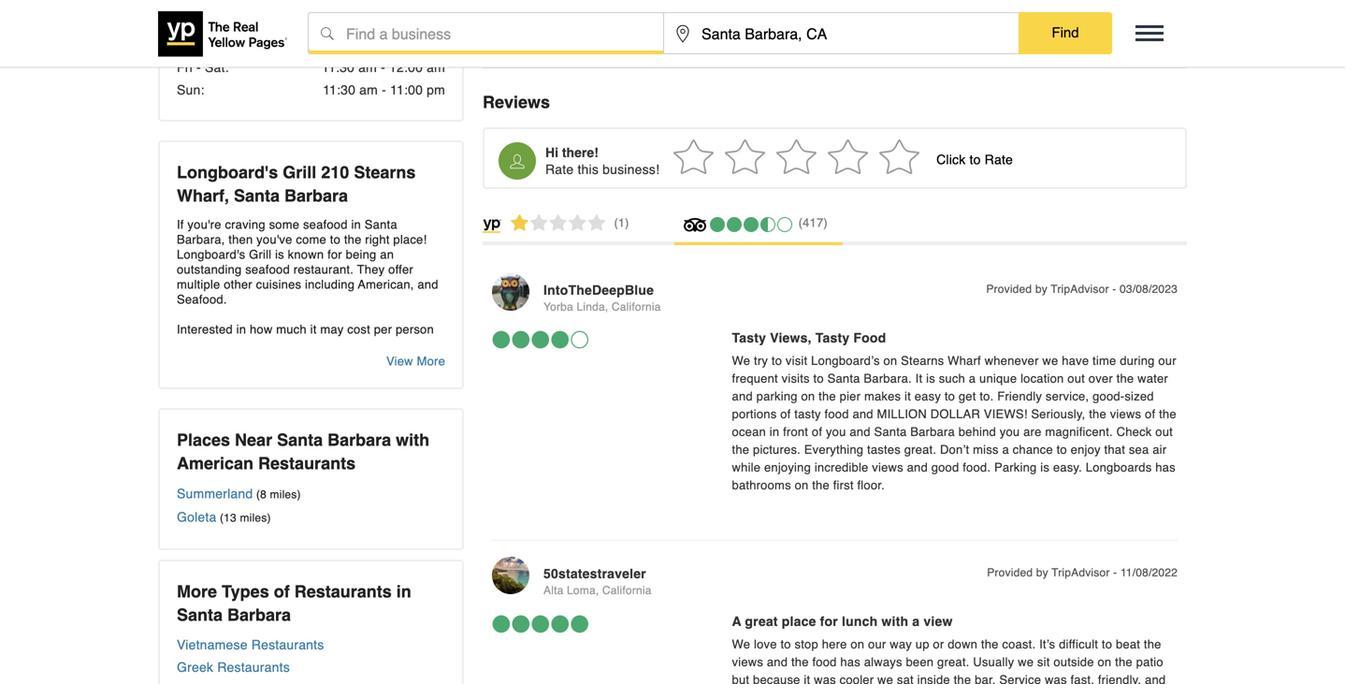 Task type: describe. For each thing, give the bounding box(es) containing it.
11/08/2022
[[1121, 566, 1178, 579]]

on down lunch
[[851, 637, 865, 651]]

great. inside "a great place for lunch with a view we love to stop here on our way up or down the coast. it's difficult to beat the views and the food has always been great. usually we sit outside on the patio but because it was cooler we sat inside the bar. service was fast, friendly, a"
[[938, 655, 970, 669]]

has inside "a great place for lunch with a view we love to stop here on our way up or down the coast. it's difficult to beat the views and the food has always been great. usually we sit outside on the patio but because it was cooler we sat inside the bar. service was fast, friendly, a"
[[841, 655, 861, 669]]

on down enjoying
[[795, 478, 809, 492]]

1 horizontal spatial is
[[927, 372, 936, 386]]

food inside "a great place for lunch with a view we love to stop here on our way up or down the coast. it's difficult to beat the views and the food has always been great. usually we sit outside on the patio but because it was cooler we sat inside the bar. service was fast, friendly, a"
[[813, 655, 837, 669]]

santa inside longboard's grill 210 stearns wharf, santa barbara
[[234, 186, 280, 205]]

of inside more types of restaurants in santa barbara
[[274, 582, 290, 601]]

provided for tasty views, tasty food
[[987, 283, 1033, 296]]

tasty
[[795, 407, 821, 421]]

4
[[823, 152, 830, 167]]

right
[[365, 233, 390, 247]]

thu:
[[215, 37, 242, 52]]

are
[[1024, 425, 1042, 439]]

11:30 am - 11:00 pm for mon - thu:
[[323, 37, 445, 52]]

good-
[[1093, 389, 1125, 403]]

with inside places near santa barbara with american restaurants
[[396, 431, 430, 450]]

love
[[754, 637, 777, 651]]

enjoy
[[1071, 443, 1101, 457]]

santa inside places near santa barbara with american restaurants
[[277, 431, 323, 450]]

0 vertical spatial seafood
[[303, 218, 348, 232]]

the down during
[[1117, 372, 1135, 386]]

0 vertical spatial views
[[1111, 407, 1142, 421]]

item
[[409, 337, 433, 351]]

restaurant.
[[294, 263, 354, 277]]

1 vertical spatial miles)
[[240, 511, 271, 525]]

this
[[578, 162, 599, 177]]

magnificent.
[[1046, 425, 1114, 439]]

restaurants inside places near santa barbara with american restaurants
[[258, 454, 356, 473]]

2 vertical spatial is
[[1041, 460, 1050, 474]]

on up barbara.
[[884, 354, 898, 368]]

visits
[[782, 372, 810, 386]]

great. inside tasty views, tasty food we try to visit longboard's on stearns wharf whenever we have time during our frequent visits to santa barbara. it is such a  unique location out over the water and parking on the pier makes it easy to get to.  friendly service, good-sized portions of tasty food and million dollar views! seriously, the views of the ocean in front of you and santa barbara behind you are magnificent.  check out the pictures. everything tastes great. don't miss a chance to enjoy that sea air while enjoying incredible views and good food.   parking is easy. longboards has bathrooms on the first floor.
[[905, 443, 937, 457]]

on up "tasty"
[[802, 389, 816, 403]]

(1) link
[[483, 208, 651, 245]]

intothedeepblue
[[544, 283, 654, 298]]

portions
[[732, 407, 777, 421]]

11:30 am - 12:00 am
[[322, 60, 445, 75]]

over
[[1089, 372, 1114, 386]]

1 was from the left
[[814, 673, 837, 684]]

the up while on the right bottom of page
[[732, 443, 750, 457]]

0 horizontal spatial we
[[878, 673, 894, 684]]

of down sized
[[1146, 407, 1156, 421]]

1 horizontal spatial we
[[1018, 655, 1034, 669]]

rate for there!
[[546, 162, 574, 177]]

grill?
[[298, 337, 328, 351]]

to right click
[[970, 152, 981, 167]]

time
[[1093, 354, 1117, 368]]

provided for a great place for lunch with a view
[[988, 566, 1033, 579]]

1 horizontal spatial views
[[873, 460, 904, 474]]

behind
[[959, 425, 997, 439]]

santa up tastes
[[875, 425, 907, 439]]

5
[[874, 152, 882, 167]]

hours
[[233, 16, 274, 33]]

a inside "a great place for lunch with a view we love to stop here on our way up or down the coast. it's difficult to beat the views and the food has always been great. usually we sit outside on the patio but because it was cooler we sat inside the bar. service was fast, friendly, a"
[[913, 614, 920, 629]]

of down "tasty"
[[812, 425, 823, 439]]

been
[[906, 655, 934, 669]]

the left pier at the bottom right
[[819, 389, 837, 403]]

barbara.
[[864, 372, 912, 386]]

santa inside more types of restaurants in santa barbara
[[177, 606, 223, 625]]

Find a business text field
[[309, 13, 664, 54]]

california for 50statestraveler
[[603, 584, 652, 597]]

the up patio at the right of the page
[[1144, 637, 1162, 651]]

longboard's
[[812, 354, 880, 368]]

service
[[1000, 673, 1042, 684]]

up
[[916, 637, 930, 651]]

longboard's inside if you're craving some seafood in santa barbara, then you've come to the right place! longboard's grill is known for being an outstanding seafood restaurant. they offer multiple other cuisines including american, and seafood.
[[177, 248, 246, 262]]

2 you from the left
[[1000, 425, 1020, 439]]

or
[[933, 637, 945, 651]]

friendly
[[998, 389, 1043, 403]]

11:30 for sat:
[[322, 60, 355, 75]]

the down good-
[[1090, 407, 1107, 421]]

front
[[783, 425, 809, 439]]

barbara inside longboard's grill 210 stearns wharf, santa barbara
[[285, 186, 348, 205]]

- up 11:30 am - 12:00 am
[[382, 37, 387, 52]]

cuisines
[[256, 277, 302, 292]]

to right the love
[[781, 637, 792, 651]]

03/08/2023
[[1120, 283, 1178, 296]]

tripadvisor for a great place for lunch with a view
[[1052, 566, 1110, 579]]

barbara inside more types of restaurants in santa barbara
[[227, 606, 291, 625]]

view more
[[387, 354, 445, 368]]

click to rate
[[937, 152, 1014, 167]]

patio
[[1137, 655, 1164, 669]]

on up friendly,
[[1098, 655, 1112, 669]]

to right try
[[772, 354, 783, 368]]

item.
[[240, 367, 268, 381]]

cost
[[347, 322, 371, 336]]

50statestraveler
[[544, 566, 647, 581]]

grill inside longboard's grill 210 stearns wharf, santa barbara
[[283, 163, 317, 182]]

multiple
[[177, 277, 220, 292]]

dollar
[[931, 407, 981, 421]]

interested in how much it may cost per person to eat at longboard's grill? the price per item at longboard's grill ranges from $4.00 to $24.00 per item.
[[177, 322, 434, 381]]

pm for sun:
[[427, 82, 445, 97]]

to left get
[[945, 389, 956, 403]]

more inside more types of restaurants in santa barbara
[[177, 582, 217, 601]]

place
[[782, 614, 817, 629]]

because
[[753, 673, 801, 684]]

intothedeepblue yorba linda, california
[[544, 283, 661, 314]]

2 vertical spatial 11:30
[[323, 82, 356, 97]]

$4.00
[[360, 352, 391, 366]]

there!
[[562, 145, 599, 160]]

a
[[732, 614, 742, 629]]

sun:
[[177, 82, 205, 97]]

to right $4.00 at left
[[395, 352, 405, 366]]

yorba
[[544, 300, 574, 314]]

a great place for lunch with a view we love to stop here on our way up or down the coast. it's difficult to beat the views and the food has always been great. usually we sit outside on the patio but because it was cooler we sat inside the bar. service was fast, friendly, a
[[732, 614, 1167, 684]]

by for a great place for lunch with a view
[[1037, 566, 1049, 579]]

to right "visits"
[[814, 372, 824, 386]]

2 was from the left
[[1045, 673, 1068, 684]]

3
[[771, 152, 779, 167]]

in inside interested in how much it may cost per person to eat at longboard's grill? the price per item at longboard's grill ranges from $4.00 to $24.00 per item.
[[236, 322, 246, 336]]

by for tasty views, tasty food
[[1036, 283, 1048, 296]]

enjoying
[[765, 460, 811, 474]]

santa down the longboard's on the right bottom
[[828, 372, 861, 386]]

vietnamese restaurants link
[[177, 637, 445, 652]]

barbara inside tasty views, tasty food we try to visit longboard's on stearns wharf whenever we have time during our frequent visits to santa barbara. it is such a  unique location out over the water and parking on the pier makes it easy to get to.  friendly service, good-sized portions of tasty food and million dollar views! seriously, the views of the ocean in front of you and santa barbara behind you are magnificent.  check out the pictures. everything tastes great. don't miss a chance to enjoy that sea air while enjoying incredible views and good food.   parking is easy. longboards has bathrooms on the first floor.
[[911, 425, 955, 439]]

regular
[[177, 16, 229, 33]]

we inside tasty views, tasty food we try to visit longboard's on stearns wharf whenever we have time during our frequent visits to santa barbara. it is such a  unique location out over the water and parking on the pier makes it easy to get to.  friendly service, good-sized portions of tasty food and million dollar views! seriously, the views of the ocean in front of you and santa barbara behind you are magnificent.  check out the pictures. everything tastes great. don't miss a chance to enjoy that sea air while enjoying incredible views and good food.   parking is easy. longboards has bathrooms on the first floor.
[[732, 354, 751, 368]]

the left the first
[[813, 478, 830, 492]]

barbara inside places near santa barbara with american restaurants
[[328, 431, 391, 450]]

air
[[1153, 443, 1167, 457]]

the up usually
[[982, 637, 999, 651]]

- left the 03/08/2023
[[1113, 283, 1117, 296]]

it inside tasty views, tasty food we try to visit longboard's on stearns wharf whenever we have time during our frequent visits to santa barbara. it is such a  unique location out over the water and parking on the pier makes it easy to get to.  friendly service, good-sized portions of tasty food and million dollar views! seriously, the views of the ocean in front of you and santa barbara behind you are magnificent.  check out the pictures. everything tastes great. don't miss a chance to enjoy that sea air while enjoying incredible views and good food.   parking is easy. longboards has bathrooms on the first floor.
[[905, 389, 912, 403]]

0 vertical spatial per
[[374, 322, 392, 336]]

0 vertical spatial at
[[212, 337, 223, 351]]

unique
[[980, 372, 1018, 386]]

the real yellow pages logo image
[[158, 11, 289, 57]]

pm for mon - thu:
[[427, 37, 445, 52]]

in inside tasty views, tasty food we try to visit longboard's on stearns wharf whenever we have time during our frequent visits to santa barbara. it is such a  unique location out over the water and parking on the pier makes it easy to get to.  friendly service, good-sized portions of tasty food and million dollar views! seriously, the views of the ocean in front of you and santa barbara behind you are magnificent.  check out the pictures. everything tastes great. don't miss a chance to enjoy that sea air while enjoying incredible views and good food.   parking is easy. longboards has bathrooms on the first floor.
[[770, 425, 780, 439]]

11:00 for mon - thu:
[[390, 37, 423, 52]]

and inside "a great place for lunch with a view we love to stop here on our way up or down the coast. it's difficult to beat the views and the food has always been great. usually we sit outside on the patio but because it was cooler we sat inside the bar. service was fast, friendly, a"
[[767, 655, 788, 669]]

the up friendly,
[[1116, 655, 1133, 669]]

11:00 for sun:
[[390, 82, 423, 97]]

- down 11:30 am - 12:00 am
[[382, 82, 387, 97]]

easy
[[915, 389, 942, 403]]

it's
[[1040, 637, 1056, 651]]

some
[[269, 218, 300, 232]]

miss
[[973, 443, 999, 457]]

price
[[356, 337, 384, 351]]

1 vertical spatial per
[[387, 337, 405, 351]]

with inside "a great place for lunch with a view we love to stop here on our way up or down the coast. it's difficult to beat the views and the food has always been great. usually we sit outside on the patio but because it was cooler we sat inside the bar. service was fast, friendly, a"
[[882, 614, 909, 629]]

loma,
[[567, 584, 599, 597]]

an
[[380, 248, 394, 262]]

million
[[877, 407, 927, 421]]

good
[[932, 460, 960, 474]]

beat
[[1116, 637, 1141, 651]]

0 vertical spatial out
[[1068, 372, 1086, 386]]

and up tastes
[[850, 425, 871, 439]]

coast.
[[1003, 637, 1036, 651]]

food.
[[963, 460, 991, 474]]

location
[[1021, 372, 1065, 386]]

bar.
[[975, 673, 996, 684]]

vietnamese restaurants greek restaurants
[[177, 637, 324, 675]]

whenever
[[985, 354, 1039, 368]]



Task type: locate. For each thing, give the bounding box(es) containing it.
2 horizontal spatial it
[[905, 389, 912, 403]]

restaurants inside more types of restaurants in santa barbara
[[295, 582, 392, 601]]

11:00
[[390, 37, 423, 52], [390, 82, 423, 97]]

1 horizontal spatial it
[[804, 673, 811, 684]]

0 vertical spatial we
[[732, 354, 751, 368]]

a left view on the bottom
[[913, 614, 920, 629]]

alta
[[544, 584, 564, 597]]

and right american,
[[418, 277, 439, 292]]

to left eat
[[177, 337, 187, 351]]

1 horizontal spatial our
[[1159, 354, 1177, 368]]

such
[[939, 372, 966, 386]]

rate for to
[[985, 152, 1014, 167]]

seafood up come at the top left of page
[[303, 218, 348, 232]]

for inside "a great place for lunch with a view we love to stop here on our way up or down the coast. it's difficult to beat the views and the food has always been great. usually we sit outside on the patio but because it was cooler we sat inside the bar. service was fast, friendly, a"
[[820, 614, 838, 629]]

tasty
[[732, 330, 767, 345], [816, 330, 850, 345]]

1 vertical spatial we
[[732, 637, 751, 651]]

rate inside the hi there! rate this business!
[[546, 162, 574, 177]]

stearns inside longboard's grill 210 stearns wharf, santa barbara
[[354, 163, 416, 182]]

2 tasty from the left
[[816, 330, 850, 345]]

views
[[1111, 407, 1142, 421], [873, 460, 904, 474], [732, 655, 764, 669]]

at
[[212, 337, 223, 351], [177, 352, 187, 366]]

sit
[[1038, 655, 1051, 669]]

views inside "a great place for lunch with a view we love to stop here on our way up or down the coast. it's difficult to beat the views and the food has always been great. usually we sit outside on the patio but because it was cooler we sat inside the bar. service was fast, friendly, a"
[[732, 655, 764, 669]]

but
[[732, 673, 750, 684]]

1 horizontal spatial rate
[[985, 152, 1014, 167]]

0 vertical spatial for
[[328, 248, 342, 262]]

1 horizontal spatial for
[[820, 614, 838, 629]]

we inside "a great place for lunch with a view we love to stop here on our way up or down the coast. it's difficult to beat the views and the food has always been great. usually we sit outside on the patio but because it was cooler we sat inside the bar. service was fast, friendly, a"
[[732, 637, 751, 651]]

food down pier at the bottom right
[[825, 407, 849, 421]]

our inside "a great place for lunch with a view we love to stop here on our way up or down the coast. it's difficult to beat the views and the food has always been great. usually we sit outside on the patio but because it was cooler we sat inside the bar. service was fast, friendly, a"
[[869, 637, 887, 651]]

we up the location
[[1043, 354, 1059, 368]]

barbara,
[[177, 233, 225, 247]]

the up air
[[1160, 407, 1177, 421]]

find button
[[1019, 12, 1113, 53]]

provided by tripadvisor - 03/08/2023
[[987, 283, 1178, 296]]

provided up coast.
[[988, 566, 1033, 579]]

1 vertical spatial with
[[882, 614, 909, 629]]

(417)
[[799, 216, 828, 230]]

1 vertical spatial for
[[820, 614, 838, 629]]

hi there! rate this business!
[[546, 145, 660, 177]]

for up restaurant.
[[328, 248, 342, 262]]

tripadvisor for tasty views, tasty food
[[1051, 283, 1110, 296]]

1 vertical spatial provided
[[988, 566, 1033, 579]]

1 horizontal spatial out
[[1156, 425, 1174, 439]]

offer
[[389, 263, 414, 277]]

barbara down from on the left bottom
[[328, 431, 391, 450]]

2 vertical spatial views
[[732, 655, 764, 669]]

1 horizontal spatial has
[[1156, 460, 1176, 474]]

1 vertical spatial california
[[603, 584, 652, 597]]

1 vertical spatial 11:30
[[322, 60, 355, 75]]

(1)
[[614, 216, 629, 230]]

santa up craving
[[234, 186, 280, 205]]

outside
[[1054, 655, 1095, 669]]

0 vertical spatial 11:00
[[390, 37, 423, 52]]

1 vertical spatial at
[[177, 352, 187, 366]]

inside
[[918, 673, 951, 684]]

you
[[826, 425, 847, 439], [1000, 425, 1020, 439]]

parking
[[995, 460, 1037, 474]]

our inside tasty views, tasty food we try to visit longboard's on stearns wharf whenever we have time during our frequent visits to santa barbara. it is such a  unique location out over the water and parking on the pier makes it easy to get to.  friendly service, good-sized portions of tasty food and million dollar views! seriously, the views of the ocean in front of you and santa barbara behind you are magnificent.  check out the pictures. everything tastes great. don't miss a chance to enjoy that sea air while enjoying incredible views and good food.   parking is easy. longboards has bathrooms on the first floor.
[[1159, 354, 1177, 368]]

california down the 50statestraveler at the bottom of page
[[603, 584, 652, 597]]

11:30 am - 11:00 pm up 11:30 am - 12:00 am
[[323, 37, 445, 52]]

1 vertical spatial grill
[[249, 248, 272, 262]]

the left bar.
[[954, 673, 972, 684]]

usually
[[974, 655, 1015, 669]]

california inside 50statestraveler alta loma, california
[[603, 584, 652, 597]]

11:30 up 11:30 am - 12:00 am
[[323, 37, 356, 52]]

great. down down
[[938, 655, 970, 669]]

1 vertical spatial 11:00
[[390, 82, 423, 97]]

reviews
[[483, 93, 550, 112]]

am for sun:
[[360, 82, 378, 97]]

1 horizontal spatial with
[[882, 614, 909, 629]]

santa inside if you're craving some seafood in santa barbara, then you've come to the right place! longboard's grill is known for being an outstanding seafood restaurant. they offer multiple other cuisines including american, and seafood.
[[365, 218, 398, 232]]

a up get
[[969, 372, 976, 386]]

barbara up don't
[[911, 425, 955, 439]]

is
[[275, 248, 284, 262], [927, 372, 936, 386], [1041, 460, 1050, 474]]

it right because
[[804, 673, 811, 684]]

summerland
[[177, 486, 253, 501]]

restaurants up (8
[[258, 454, 356, 473]]

we inside tasty views, tasty food we try to visit longboard's on stearns wharf whenever we have time during our frequent visits to santa barbara. it is such a  unique location out over the water and parking on the pier makes it easy to get to.  friendly service, good-sized portions of tasty food and million dollar views! seriously, the views of the ocean in front of you and santa barbara behind you are magnificent.  check out the pictures. everything tastes great. don't miss a chance to enjoy that sea air while enjoying incredible views and good food.   parking is easy. longboards has bathrooms on the first floor.
[[1043, 354, 1059, 368]]

longboard's inside longboard's grill 210 stearns wharf, santa barbara
[[177, 163, 278, 182]]

2 horizontal spatial is
[[1041, 460, 1050, 474]]

0 vertical spatial food
[[825, 407, 849, 421]]

-
[[207, 37, 211, 52], [382, 37, 387, 52], [197, 60, 201, 75], [381, 60, 386, 75], [382, 82, 387, 97], [1113, 283, 1117, 296], [1114, 566, 1118, 579]]

on
[[884, 354, 898, 368], [802, 389, 816, 403], [795, 478, 809, 492], [851, 637, 865, 651], [1098, 655, 1112, 669]]

1 vertical spatial our
[[869, 637, 887, 651]]

1 vertical spatial more
[[177, 582, 217, 601]]

was down sit
[[1045, 673, 1068, 684]]

0 vertical spatial our
[[1159, 354, 1177, 368]]

for up here
[[820, 614, 838, 629]]

seafood
[[303, 218, 348, 232], [245, 263, 290, 277]]

1 vertical spatial by
[[1037, 566, 1049, 579]]

11:30 am - 11:00 pm down 11:30 am - 12:00 am
[[323, 82, 445, 97]]

2 vertical spatial per
[[219, 367, 237, 381]]

how
[[250, 322, 273, 336]]

at right eat
[[212, 337, 223, 351]]

2 pm from the top
[[427, 82, 445, 97]]

0 horizontal spatial rate
[[546, 162, 574, 177]]

1 horizontal spatial you
[[1000, 425, 1020, 439]]

tripadvisor left the 03/08/2023
[[1051, 283, 1110, 296]]

0 vertical spatial great.
[[905, 443, 937, 457]]

more down item
[[417, 354, 445, 368]]

1 vertical spatial tripadvisor
[[1052, 566, 1110, 579]]

view more link
[[177, 354, 445, 369]]

1 we from the top
[[732, 354, 751, 368]]

0 vertical spatial 11:30
[[323, 37, 356, 52]]

craving
[[225, 218, 266, 232]]

restaurants up greek restaurants link
[[252, 637, 324, 652]]

bathrooms
[[732, 478, 792, 492]]

0 vertical spatial with
[[396, 431, 430, 450]]

of right types
[[274, 582, 290, 601]]

and inside if you're craving some seafood in santa barbara, then you've come to the right place! longboard's grill is known for being an outstanding seafood restaurant. they offer multiple other cuisines including american, and seafood.
[[418, 277, 439, 292]]

- left 11/08/2022
[[1114, 566, 1118, 579]]

summerland (8 miles) goleta (13 miles)
[[177, 486, 301, 525]]

views down tastes
[[873, 460, 904, 474]]

2 horizontal spatial a
[[1003, 443, 1010, 457]]

food down here
[[813, 655, 837, 669]]

and left good
[[907, 460, 928, 474]]

1 horizontal spatial great.
[[938, 655, 970, 669]]

hi
[[546, 145, 559, 160]]

1 11:30 am - 11:00 pm from the top
[[323, 37, 445, 52]]

0 vertical spatial 11:30 am - 11:00 pm
[[323, 37, 445, 52]]

provided
[[987, 283, 1033, 296], [988, 566, 1033, 579]]

11:30 am - 11:00 pm for sun:
[[323, 82, 445, 97]]

1 vertical spatial is
[[927, 372, 936, 386]]

they
[[357, 263, 385, 277]]

has up cooler on the right bottom of the page
[[841, 655, 861, 669]]

is inside if you're craving some seafood in santa barbara, then you've come to the right place! longboard's grill is known for being an outstanding seafood restaurant. they offer multiple other cuisines including american, and seafood.
[[275, 248, 284, 262]]

view
[[924, 614, 953, 629]]

california for intothedeepblue
[[612, 300, 661, 314]]

stearns inside tasty views, tasty food we try to visit longboard's on stearns wharf whenever we have time during our frequent visits to santa barbara. it is such a  unique location out over the water and parking on the pier makes it easy to get to.  friendly service, good-sized portions of tasty food and million dollar views! seriously, the views of the ocean in front of you and santa barbara behind you are magnificent.  check out the pictures. everything tastes great. don't miss a chance to enjoy that sea air while enjoying incredible views and good food.   parking is easy. longboards has bathrooms on the first floor.
[[901, 354, 945, 368]]

ocean
[[732, 425, 766, 439]]

santa up right
[[365, 218, 398, 232]]

we down a
[[732, 637, 751, 651]]

the
[[344, 233, 362, 247], [1117, 372, 1135, 386], [819, 389, 837, 403], [1090, 407, 1107, 421], [1160, 407, 1177, 421], [732, 443, 750, 457], [813, 478, 830, 492], [982, 637, 999, 651], [1144, 637, 1162, 651], [792, 655, 809, 669], [1116, 655, 1133, 669], [954, 673, 972, 684]]

2 vertical spatial it
[[804, 673, 811, 684]]

check
[[1117, 425, 1153, 439]]

stop
[[795, 637, 819, 651]]

service,
[[1046, 389, 1090, 403]]

1 vertical spatial we
[[1018, 655, 1034, 669]]

- left 12:00
[[381, 60, 386, 75]]

1 vertical spatial has
[[841, 655, 861, 669]]

tasty up try
[[732, 330, 767, 345]]

by up the whenever at the right of the page
[[1036, 283, 1048, 296]]

miles)
[[270, 488, 301, 501], [240, 511, 271, 525]]

0 vertical spatial california
[[612, 300, 661, 314]]

grill left 210
[[283, 163, 317, 182]]

everything
[[805, 443, 864, 457]]

0 horizontal spatial at
[[177, 352, 187, 366]]

tastes
[[868, 443, 901, 457]]

0 horizontal spatial has
[[841, 655, 861, 669]]

barbara
[[285, 186, 348, 205], [911, 425, 955, 439], [328, 431, 391, 450], [227, 606, 291, 625]]

grill up item.
[[263, 352, 286, 366]]

1 horizontal spatial was
[[1045, 673, 1068, 684]]

2
[[720, 152, 727, 167]]

0 horizontal spatial for
[[328, 248, 342, 262]]

have
[[1062, 354, 1090, 368]]

of down parking
[[781, 407, 791, 421]]

0 horizontal spatial tasty
[[732, 330, 767, 345]]

2 vertical spatial we
[[878, 673, 894, 684]]

from
[[331, 352, 356, 366]]

1 pm from the top
[[427, 37, 445, 52]]

0 horizontal spatial views
[[732, 655, 764, 669]]

0 vertical spatial we
[[1043, 354, 1059, 368]]

am for mon - thu:
[[360, 37, 378, 52]]

more left types
[[177, 582, 217, 601]]

it inside interested in how much it may cost per person to eat at longboard's grill? the price per item at longboard's grill ranges from $4.00 to $24.00 per item.
[[310, 322, 317, 336]]

and up portions
[[732, 389, 753, 403]]

0 vertical spatial by
[[1036, 283, 1048, 296]]

grill inside if you're craving some seafood in santa barbara, then you've come to the right place! longboard's grill is known for being an outstanding seafood restaurant. they offer multiple other cuisines including american, and seafood.
[[249, 248, 272, 262]]

longboard's down how
[[226, 337, 295, 351]]

1 horizontal spatial a
[[969, 372, 976, 386]]

2 we from the top
[[732, 637, 751, 651]]

was left cooler on the right bottom of the page
[[814, 673, 837, 684]]

and up because
[[767, 655, 788, 669]]

places
[[177, 431, 230, 450]]

you've
[[257, 233, 293, 247]]

restaurants down vietnamese
[[217, 660, 290, 675]]

1 vertical spatial out
[[1156, 425, 1174, 439]]

person
[[396, 322, 434, 336]]

to inside if you're craving some seafood in santa barbara, then you've come to the right place! longboard's grill is known for being an outstanding seafood restaurant. they offer multiple other cuisines including american, and seafood.
[[330, 233, 341, 247]]

greek restaurants link
[[177, 660, 445, 675]]

great. up good
[[905, 443, 937, 457]]

1 horizontal spatial seafood
[[303, 218, 348, 232]]

1 vertical spatial food
[[813, 655, 837, 669]]

sized
[[1125, 389, 1155, 403]]

california inside intothedeepblue yorba linda, california
[[612, 300, 661, 314]]

food
[[854, 330, 887, 345]]

0 vertical spatial grill
[[283, 163, 317, 182]]

to up easy.
[[1057, 443, 1068, 457]]

find
[[1052, 24, 1080, 41]]

to left beat
[[1102, 637, 1113, 651]]

1 horizontal spatial tasty
[[816, 330, 850, 345]]

0 vertical spatial miles)
[[270, 488, 301, 501]]

view
[[387, 354, 413, 368]]

per up view
[[387, 337, 405, 351]]

longboard's up outstanding
[[177, 248, 246, 262]]

outstanding
[[177, 263, 242, 277]]

provided by tripadvisor - 11/08/2022
[[988, 566, 1178, 579]]

0 vertical spatial pm
[[427, 37, 445, 52]]

0 vertical spatial has
[[1156, 460, 1176, 474]]

1 vertical spatial views
[[873, 460, 904, 474]]

the down stop
[[792, 655, 809, 669]]

1 you from the left
[[826, 425, 847, 439]]

0 horizontal spatial a
[[913, 614, 920, 629]]

then
[[229, 233, 253, 247]]

for inside if you're craving some seafood in santa barbara, then you've come to the right place! longboard's grill is known for being an outstanding seafood restaurant. they offer multiple other cuisines including american, and seafood.
[[328, 248, 342, 262]]

1 11:00 from the top
[[390, 37, 423, 52]]

1 horizontal spatial more
[[417, 354, 445, 368]]

1 horizontal spatial stearns
[[901, 354, 945, 368]]

here
[[822, 637, 847, 651]]

try
[[754, 354, 768, 368]]

0 horizontal spatial stearns
[[354, 163, 416, 182]]

pier
[[840, 389, 861, 403]]

2 vertical spatial grill
[[263, 352, 286, 366]]

to.
[[980, 389, 994, 403]]

2 vertical spatial a
[[913, 614, 920, 629]]

grill inside interested in how much it may cost per person to eat at longboard's grill? the price per item at longboard's grill ranges from $4.00 to $24.00 per item.
[[263, 352, 286, 366]]

has inside tasty views, tasty food we try to visit longboard's on stearns wharf whenever we have time during our frequent visits to santa barbara. it is such a  unique location out over the water and parking on the pier makes it easy to get to.  friendly service, good-sized portions of tasty food and million dollar views! seriously, the views of the ocean in front of you and santa barbara behind you are magnificent.  check out the pictures. everything tastes great. don't miss a chance to enjoy that sea air while enjoying incredible views and good food.   parking is easy. longboards has bathrooms on the first floor.
[[1156, 460, 1176, 474]]

- right mon on the left of page
[[207, 37, 211, 52]]

0 horizontal spatial you
[[826, 425, 847, 439]]

2 11:00 from the top
[[390, 82, 423, 97]]

tripadvisor left 11/08/2022
[[1052, 566, 1110, 579]]

0 vertical spatial a
[[969, 372, 976, 386]]

near
[[235, 431, 272, 450]]

per left item.
[[219, 367, 237, 381]]

Where? text field
[[664, 13, 1019, 54]]

to right come at the top left of page
[[330, 233, 341, 247]]

business!
[[603, 162, 660, 177]]

views,
[[770, 330, 812, 345]]

barbara down types
[[227, 606, 291, 625]]

grill
[[283, 163, 317, 182], [249, 248, 272, 262], [263, 352, 286, 366]]

you up everything
[[826, 425, 847, 439]]

per up price
[[374, 322, 392, 336]]

provided up the whenever at the right of the page
[[987, 283, 1033, 296]]

views!
[[984, 407, 1028, 421]]

out up air
[[1156, 425, 1174, 439]]

barbara down 210
[[285, 186, 348, 205]]

11:30 for thu:
[[323, 37, 356, 52]]

in inside if you're craving some seafood in santa barbara, then you've come to the right place! longboard's grill is known for being an outstanding seafood restaurant. they offer multiple other cuisines including american, and seafood.
[[351, 218, 361, 232]]

seafood up cuisines
[[245, 263, 290, 277]]

0 horizontal spatial more
[[177, 582, 217, 601]]

11:30 down 11:30 am - 12:00 am
[[323, 82, 356, 97]]

2 horizontal spatial views
[[1111, 407, 1142, 421]]

2 11:30 am - 11:00 pm from the top
[[323, 82, 445, 97]]

our up always
[[869, 637, 887, 651]]

it inside "a great place for lunch with a view we love to stop here on our way up or down the coast. it's difficult to beat the views and the food has always been great. usually we sit outside on the patio but because it was cooler we sat inside the bar. service was fast, friendly, a"
[[804, 673, 811, 684]]

during
[[1120, 354, 1155, 368]]

0 horizontal spatial with
[[396, 431, 430, 450]]

0 vertical spatial tripadvisor
[[1051, 283, 1110, 296]]

is down you've
[[275, 248, 284, 262]]

1 vertical spatial stearns
[[901, 354, 945, 368]]

longboard's down eat
[[191, 352, 260, 366]]

(417) link
[[675, 208, 843, 245]]

in inside more types of restaurants in santa barbara
[[397, 582, 412, 601]]

restaurants up the vietnamese restaurants link
[[295, 582, 392, 601]]

while
[[732, 460, 761, 474]]

sat
[[897, 673, 914, 684]]

0 horizontal spatial our
[[869, 637, 887, 651]]

1 vertical spatial seafood
[[245, 263, 290, 277]]

1 tasty from the left
[[732, 330, 767, 345]]

0 horizontal spatial seafood
[[245, 263, 290, 277]]

longboards
[[1086, 460, 1153, 474]]

santa up vietnamese
[[177, 606, 223, 625]]

and down pier at the bottom right
[[853, 407, 874, 421]]

the up being
[[344, 233, 362, 247]]

1 vertical spatial 11:30 am - 11:00 pm
[[323, 82, 445, 97]]

we left try
[[732, 354, 751, 368]]

santa
[[234, 186, 280, 205], [365, 218, 398, 232], [828, 372, 861, 386], [875, 425, 907, 439], [277, 431, 323, 450], [177, 606, 223, 625]]

0 vertical spatial more
[[417, 354, 445, 368]]

0 vertical spatial stearns
[[354, 163, 416, 182]]

(13
[[220, 511, 237, 525]]

food inside tasty views, tasty food we try to visit longboard's on stearns wharf whenever we have time during our frequent visits to santa barbara. it is such a  unique location out over the water and parking on the pier makes it easy to get to.  friendly service, good-sized portions of tasty food and million dollar views! seriously, the views of the ocean in front of you and santa barbara behind you are magnificent.  check out the pictures. everything tastes great. don't miss a chance to enjoy that sea air while enjoying incredible views and good food.   parking is easy. longboards has bathrooms on the first floor.
[[825, 407, 849, 421]]

the inside if you're craving some seafood in santa barbara, then you've come to the right place! longboard's grill is known for being an outstanding seafood restaurant. they offer multiple other cuisines including american, and seafood.
[[344, 233, 362, 247]]

- right 'fri'
[[197, 60, 201, 75]]

it
[[916, 372, 923, 386]]

out down have
[[1068, 372, 1086, 386]]

it up grill?
[[310, 322, 317, 336]]

difficult
[[1059, 637, 1099, 651]]

11:00 up 12:00
[[390, 37, 423, 52]]

tripadvisor
[[1051, 283, 1110, 296], [1052, 566, 1110, 579]]

0 vertical spatial it
[[310, 322, 317, 336]]

miles) down (8
[[240, 511, 271, 525]]

santa right near
[[277, 431, 323, 450]]

being
[[346, 248, 377, 262]]

2 horizontal spatial we
[[1043, 354, 1059, 368]]

$24.00
[[177, 367, 215, 381]]

it up million on the bottom of page
[[905, 389, 912, 403]]

1 horizontal spatial at
[[212, 337, 223, 351]]

1 vertical spatial great.
[[938, 655, 970, 669]]

0 vertical spatial provided
[[987, 283, 1033, 296]]

place!
[[393, 233, 427, 247]]

longboard's up wharf,
[[177, 163, 278, 182]]

0 horizontal spatial was
[[814, 673, 837, 684]]

am right 12:00
[[427, 60, 445, 75]]

great
[[745, 614, 778, 629]]

0 horizontal spatial it
[[310, 322, 317, 336]]

am for fri - sat:
[[359, 60, 377, 75]]

0 horizontal spatial is
[[275, 248, 284, 262]]

11:00 down 12:00
[[390, 82, 423, 97]]



Task type: vqa. For each thing, say whether or not it's contained in the screenshot.
Questions & Answers
no



